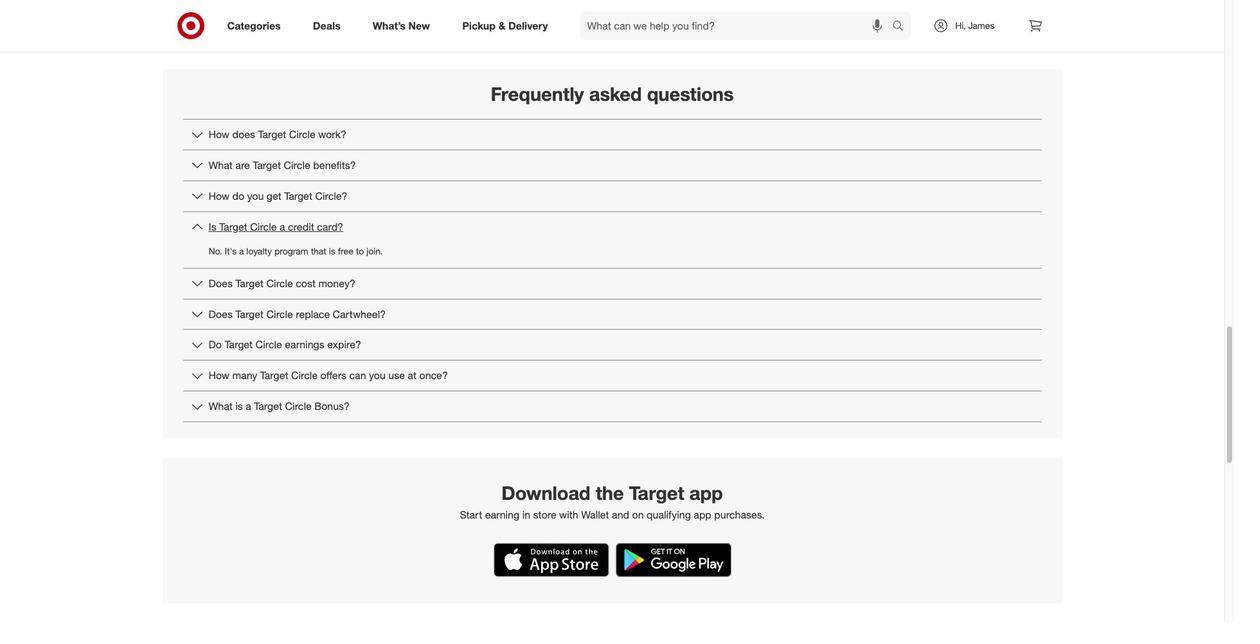 Task type: locate. For each thing, give the bounding box(es) containing it.
benefits?
[[313, 159, 356, 172]]

what is a target circle bonus?
[[209, 400, 350, 413]]

many
[[232, 369, 257, 382]]

does up do
[[209, 308, 233, 321]]

1 horizontal spatial is
[[329, 245, 335, 256]]

0 horizontal spatial is
[[235, 400, 243, 413]]

0 horizontal spatial redcard
[[529, 7, 570, 20]]

is right that
[[329, 245, 335, 256]]

have
[[496, 7, 518, 20]]

what for what is a target circle bonus?
[[209, 400, 233, 413]]

3 how from the top
[[209, 369, 229, 382]]

what left are
[[209, 159, 233, 172]]

replace
[[296, 308, 330, 321]]

at
[[408, 369, 417, 382]]

what
[[209, 159, 233, 172], [209, 400, 233, 413]]

what inside dropdown button
[[209, 400, 233, 413]]

is inside dropdown button
[[235, 400, 243, 413]]

is down "many"
[[235, 400, 243, 413]]

a right it's
[[239, 245, 244, 256]]

pickup
[[462, 19, 496, 32]]

target right are
[[253, 159, 281, 172]]

categories link
[[216, 12, 297, 40]]

1 what from the top
[[209, 159, 233, 172]]

is
[[329, 245, 335, 256], [235, 400, 243, 413]]

yet?
[[573, 7, 593, 20]]

1 horizontal spatial redcard
[[680, 7, 721, 20]]

free
[[338, 245, 354, 256]]

pickup & delivery
[[462, 19, 548, 32]]

card?
[[317, 220, 343, 233]]

credit
[[288, 220, 314, 233]]

does inside does target circle cost money? dropdown button
[[209, 277, 233, 290]]

redcard left yet?
[[529, 7, 570, 20]]

how left "many"
[[209, 369, 229, 382]]

a for redcard
[[521, 7, 526, 20]]

2 vertical spatial how
[[209, 369, 229, 382]]

app
[[690, 481, 723, 505], [694, 508, 712, 521]]

how
[[209, 128, 229, 141], [209, 190, 229, 202], [209, 369, 229, 382]]

offers
[[321, 369, 347, 382]]

loyalty
[[246, 245, 272, 256]]

1 vertical spatial app
[[694, 508, 712, 521]]

1 vertical spatial is
[[235, 400, 243, 413]]

0 vertical spatial does
[[209, 277, 233, 290]]

0 vertical spatial is
[[329, 245, 335, 256]]

redcard right about
[[680, 7, 721, 20]]

store
[[533, 508, 557, 521]]

a left 'credit' at the left top
[[280, 220, 285, 233]]

james
[[968, 20, 995, 31]]

target right "many"
[[260, 369, 288, 382]]

target down the does target circle cost money?
[[235, 308, 264, 321]]

what is a target circle bonus? button
[[183, 392, 1042, 422]]

don't
[[470, 7, 493, 20]]

does target circle replace cartwheel? button
[[183, 299, 1042, 329]]

1 vertical spatial what
[[209, 400, 233, 413]]

how left do
[[209, 190, 229, 202]]

does
[[232, 128, 255, 141]]

target right do
[[225, 338, 253, 351]]

does
[[209, 277, 233, 290], [209, 308, 233, 321]]

1 horizontal spatial you
[[369, 369, 386, 382]]

0 horizontal spatial you
[[247, 190, 264, 202]]

earning
[[485, 508, 520, 521]]

frequently
[[491, 82, 584, 106]]

to
[[356, 245, 364, 256]]

earnings
[[285, 338, 324, 351]]

what down "many"
[[209, 400, 233, 413]]

target
[[258, 128, 286, 141], [253, 159, 281, 172], [284, 190, 312, 202], [219, 220, 247, 233], [235, 277, 264, 290], [235, 308, 264, 321], [225, 338, 253, 351], [260, 369, 288, 382], [254, 400, 282, 413], [629, 481, 684, 505]]

a down "many"
[[246, 400, 251, 413]]

target right does
[[258, 128, 286, 141]]

how for how do you get target circle?
[[209, 190, 229, 202]]

frequently asked questions
[[491, 82, 734, 106]]

app up purchases.
[[690, 481, 723, 505]]

that
[[311, 245, 326, 256]]

2 what from the top
[[209, 400, 233, 413]]

1 vertical spatial does
[[209, 308, 233, 321]]

deals
[[313, 19, 341, 32]]

does down "no."
[[209, 277, 233, 290]]

how left does
[[209, 128, 229, 141]]

circle
[[289, 128, 316, 141], [284, 159, 310, 172], [250, 220, 277, 233], [266, 277, 293, 290], [266, 308, 293, 321], [256, 338, 282, 351], [291, 369, 318, 382], [285, 400, 312, 413]]

a
[[521, 7, 526, 20], [280, 220, 285, 233], [239, 245, 244, 256], [246, 400, 251, 413]]

program
[[274, 245, 308, 256]]

does inside does target circle replace cartwheel? dropdown button
[[209, 308, 233, 321]]

a for loyalty
[[239, 245, 244, 256]]

1 vertical spatial how
[[209, 190, 229, 202]]

is target circle a credit card?
[[209, 220, 343, 233]]

0 vertical spatial how
[[209, 128, 229, 141]]

app right qualifying
[[694, 508, 712, 521]]

in
[[522, 508, 530, 521]]

0 vertical spatial what
[[209, 159, 233, 172]]

circle left "bonus?"
[[285, 400, 312, 413]]

redcard
[[529, 7, 570, 20], [680, 7, 721, 20]]

a inside dropdown button
[[246, 400, 251, 413]]

search
[[887, 20, 918, 33]]

it's
[[225, 245, 237, 256]]

how many target circle offers can you use at once?
[[209, 369, 448, 382]]

is target circle a credit card? button
[[183, 212, 1042, 242]]

target up qualifying
[[629, 481, 684, 505]]

2 does from the top
[[209, 308, 233, 321]]

you left the use
[[369, 369, 386, 382]]

1 does from the top
[[209, 277, 233, 290]]

what inside dropdown button
[[209, 159, 233, 172]]

circle left cost at left
[[266, 277, 293, 290]]

a right have
[[521, 7, 526, 20]]

2 how from the top
[[209, 190, 229, 202]]

target down "many"
[[254, 400, 282, 413]]

you
[[247, 190, 264, 202], [369, 369, 386, 382]]

1 vertical spatial you
[[369, 369, 386, 382]]

deals link
[[302, 12, 357, 40]]

you right do
[[247, 190, 264, 202]]

how does target circle work?
[[209, 128, 346, 141]]

what's new
[[373, 19, 430, 32]]

1 how from the top
[[209, 128, 229, 141]]

does for does target circle replace cartwheel?
[[209, 308, 233, 321]]

circle inside dropdown button
[[285, 400, 312, 413]]



Task type: describe. For each thing, give the bounding box(es) containing it.
does for does target circle cost money?
[[209, 277, 233, 290]]

does target circle cost money?
[[209, 277, 355, 290]]

about
[[651, 7, 677, 20]]

how for how does target circle work?
[[209, 128, 229, 141]]

new
[[408, 19, 430, 32]]

cost
[[296, 277, 316, 290]]

learn
[[595, 7, 621, 20]]

delivery
[[508, 19, 548, 32]]

once?
[[419, 369, 448, 382]]

can
[[349, 369, 366, 382]]

don't have a redcard yet? learn more about redcard
[[470, 7, 721, 20]]

target down loyalty
[[235, 277, 264, 290]]

download the target app start earning in store with wallet and on qualifying app purchases.
[[460, 481, 765, 521]]

more
[[624, 7, 648, 20]]

target inside dropdown button
[[254, 400, 282, 413]]

bonus?
[[314, 400, 350, 413]]

how many target circle offers can you use at once? button
[[183, 361, 1042, 391]]

cartwheel?
[[333, 308, 386, 321]]

with
[[559, 508, 578, 521]]

2 redcard from the left
[[680, 7, 721, 20]]

are
[[235, 159, 250, 172]]

what's
[[373, 19, 406, 32]]

1 redcard from the left
[[529, 7, 570, 20]]

no. it's a loyalty program that is free to join.
[[209, 245, 383, 256]]

what's new link
[[362, 12, 446, 40]]

does target circle cost money? button
[[183, 269, 1042, 299]]

purchases.
[[714, 508, 765, 521]]

work?
[[318, 128, 346, 141]]

a inside dropdown button
[[280, 220, 285, 233]]

What can we help you find? suggestions appear below search field
[[580, 12, 896, 40]]

circle left work?
[[289, 128, 316, 141]]

money?
[[319, 277, 355, 290]]

download on the appstore image
[[493, 543, 609, 577]]

how for how many target circle offers can you use at once?
[[209, 369, 229, 382]]

on
[[632, 508, 644, 521]]

the
[[596, 481, 624, 505]]

pickup & delivery link
[[451, 12, 564, 40]]

circle up loyalty
[[250, 220, 277, 233]]

hi,
[[955, 20, 966, 31]]

does target circle replace cartwheel?
[[209, 308, 386, 321]]

wallet
[[581, 508, 609, 521]]

do target circle earnings expire?
[[209, 338, 361, 351]]

circle?
[[315, 190, 347, 202]]

join.
[[366, 245, 383, 256]]

0 vertical spatial you
[[247, 190, 264, 202]]

circle up how do you get target circle?
[[284, 159, 310, 172]]

is
[[209, 220, 216, 233]]

do
[[232, 190, 244, 202]]

what for what are target circle benefits?
[[209, 159, 233, 172]]

how does target circle work? button
[[183, 120, 1042, 150]]

circle left the offers
[[291, 369, 318, 382]]

what are target circle benefits?
[[209, 159, 356, 172]]

hi, james
[[955, 20, 995, 31]]

do
[[209, 338, 222, 351]]

circle down the does target circle cost money?
[[266, 308, 293, 321]]

expire?
[[327, 338, 361, 351]]

search button
[[887, 12, 918, 42]]

target right get
[[284, 190, 312, 202]]

what are target circle benefits? button
[[183, 150, 1042, 181]]

do target circle earnings expire? button
[[183, 330, 1042, 360]]

learn more about redcard link
[[595, 6, 721, 21]]

0 vertical spatial app
[[690, 481, 723, 505]]

start
[[460, 508, 482, 521]]

how do you get target circle?
[[209, 190, 347, 202]]

how do you get target circle? button
[[183, 181, 1042, 211]]

a for target
[[246, 400, 251, 413]]

questions
[[647, 82, 734, 106]]

use
[[388, 369, 405, 382]]

categories
[[227, 19, 281, 32]]

target right the is
[[219, 220, 247, 233]]

asked
[[589, 82, 642, 106]]

circle left earnings
[[256, 338, 282, 351]]

qualifying
[[647, 508, 691, 521]]

and
[[612, 508, 629, 521]]

&
[[499, 19, 506, 32]]

get
[[267, 190, 281, 202]]

download
[[502, 481, 591, 505]]

get it on google play image
[[616, 543, 731, 577]]

target inside the download the target app start earning in store with wallet and on qualifying app purchases.
[[629, 481, 684, 505]]

no.
[[209, 245, 222, 256]]



Task type: vqa. For each thing, say whether or not it's contained in the screenshot.
the bottom Does
yes



